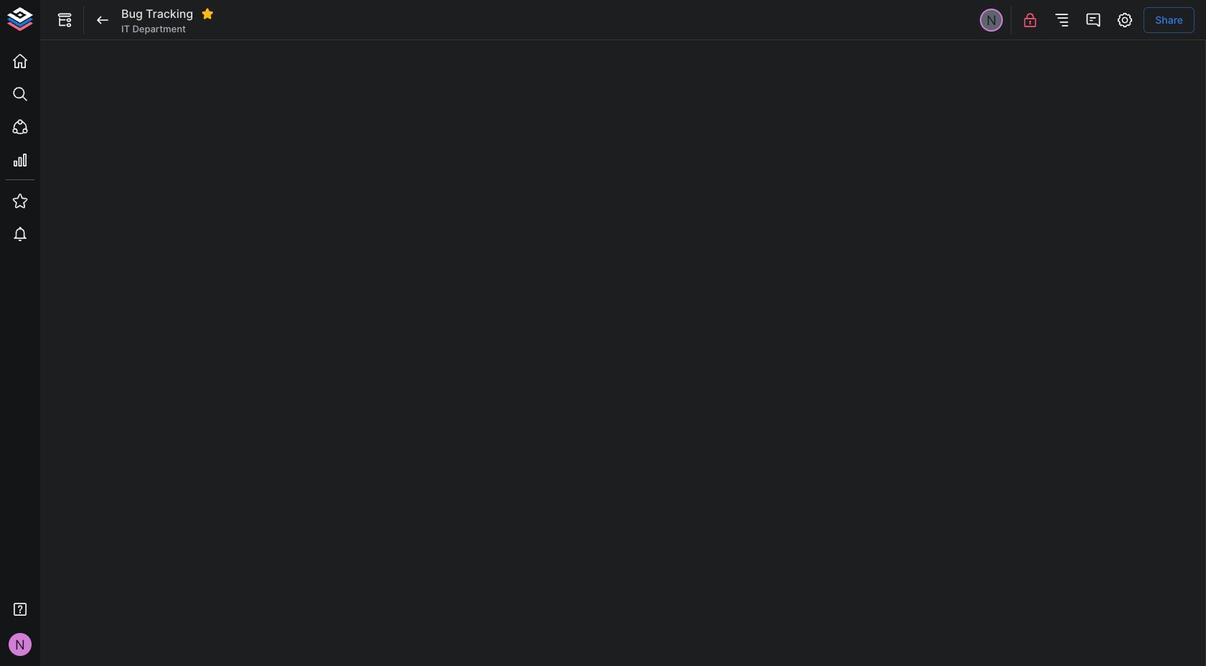 Task type: describe. For each thing, give the bounding box(es) containing it.
table of contents image
[[1054, 11, 1071, 29]]

settings image
[[1117, 11, 1134, 29]]

remove favorite image
[[201, 7, 214, 20]]

go back image
[[94, 11, 111, 29]]

this document is locked image
[[1022, 11, 1040, 29]]



Task type: vqa. For each thing, say whether or not it's contained in the screenshot.
Recent button
no



Task type: locate. For each thing, give the bounding box(es) containing it.
show wiki image
[[56, 11, 73, 29]]

comments image
[[1086, 11, 1103, 29]]



